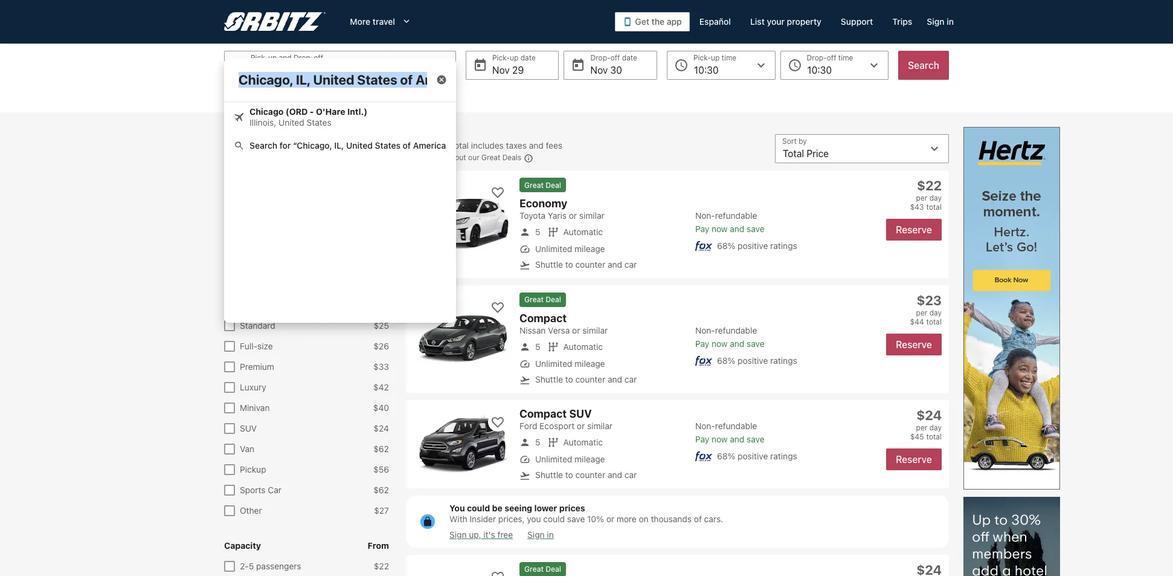 Task type: locate. For each thing, give the bounding box(es) containing it.
0 vertical spatial united
[[305, 65, 334, 76]]

sign right trips
[[927, 16, 945, 27]]

1 vertical spatial non-
[[696, 325, 716, 335]]

1 vertical spatial fox rental company image
[[696, 356, 713, 366]]

2 68% from the top
[[718, 355, 736, 366]]

save for toyota yaris or similar
[[747, 224, 765, 234]]

0 vertical spatial day
[[930, 193, 942, 203]]

intl.) left 29
[[478, 65, 498, 76]]

free
[[498, 529, 513, 540]]

0 vertical spatial unlimited
[[536, 243, 573, 254]]

0 vertical spatial states
[[336, 65, 364, 76]]

2 to from the top
[[566, 374, 574, 384]]

automatic
[[564, 227, 603, 237], [564, 342, 603, 352], [564, 437, 603, 447]]

search for "chicago, il, united states of america (ord-o'hare intl.)" button
[[224, 133, 527, 158]]

intl.)
[[478, 65, 498, 76], [348, 106, 368, 117]]

shuttle to counter and car down toyota yaris or similar at the top of the page
[[536, 259, 637, 269]]

counter
[[576, 259, 606, 269], [576, 374, 606, 384], [576, 469, 606, 480]]

1 horizontal spatial search
[[909, 60, 940, 71]]

pay for $22
[[696, 224, 710, 234]]

0 vertical spatial intl.)
[[478, 65, 498, 76]]

1 vertical spatial reserve
[[897, 339, 933, 350]]

per for $22
[[917, 193, 928, 203]]

shuttle for $22
[[536, 259, 563, 269]]

per for $24
[[917, 423, 928, 432]]

in inside sign in link
[[547, 529, 554, 540]]

of up learn
[[403, 140, 411, 151]]

2 vertical spatial ratings
[[771, 451, 798, 461]]

ratings
[[771, 240, 798, 251], [771, 355, 798, 366], [771, 451, 798, 461]]

1 automatic from the top
[[564, 227, 603, 237]]

2 nov from the left
[[591, 65, 608, 76]]

68% positive ratings for $23
[[718, 355, 798, 366]]

search for "chicago, il, united states of america (ord-o'hare intl.)"
[[250, 140, 527, 151]]

0 vertical spatial total
[[927, 203, 942, 212]]

1 $62 from the top
[[374, 444, 389, 454]]

sign in link
[[528, 529, 554, 540]]

intl.) down location
[[348, 106, 368, 117]]

to down toyota yaris or similar at the top of the page
[[566, 259, 574, 269]]

nov inside button
[[591, 65, 608, 76]]

0 vertical spatial sign in
[[927, 16, 955, 27]]

1 vertical spatial positive
[[738, 355, 769, 366]]

cars
[[424, 140, 442, 151]]

per inside $24 per day $45 total
[[917, 423, 928, 432]]

sign in down you
[[528, 529, 554, 540]]

learn
[[406, 153, 425, 162]]

1 mileage from the top
[[575, 243, 605, 254]]

compact for compact
[[520, 312, 567, 325]]

reserve link down $45
[[887, 448, 942, 470]]

shuttle down the "yaris"
[[536, 259, 563, 269]]

0 vertical spatial now
[[712, 224, 728, 234]]

2 now from the top
[[712, 338, 728, 349]]

$62
[[374, 444, 389, 454], [374, 485, 389, 495]]

great deal up economy
[[525, 180, 562, 190]]

o'hare
[[445, 65, 476, 76], [316, 106, 346, 117], [474, 140, 502, 151]]

deal up economy
[[546, 180, 562, 190]]

could down lower
[[544, 514, 565, 524]]

0 vertical spatial list
[[520, 210, 689, 254]]

1 great deal from the top
[[525, 180, 562, 190]]

day inside $22 per day $43 total
[[930, 193, 942, 203]]

68% down economy from fox at $43 total element
[[718, 240, 736, 251]]

trips
[[893, 16, 913, 27]]

2-
[[240, 561, 249, 571]]

-
[[310, 106, 314, 117]]

0 vertical spatial 68%
[[718, 240, 736, 251]]

great deal
[[525, 180, 562, 190], [525, 295, 562, 304], [525, 565, 562, 574]]

367 cars • total includes taxes and fees
[[406, 140, 563, 151]]

more left on
[[617, 514, 637, 524]]

3 shuttle from the top
[[536, 469, 563, 480]]

automatic down toyota yaris or similar at the top of the page
[[564, 227, 603, 237]]

1 horizontal spatial $24
[[917, 407, 942, 423]]

unlimited mileage
[[536, 243, 605, 254], [536, 358, 605, 368], [536, 454, 605, 464]]

fox rental company image down economy from fox at $43 total element
[[696, 241, 713, 251]]

2 vertical spatial great deal
[[525, 565, 562, 574]]

0 vertical spatial to
[[566, 259, 574, 269]]

sign in right trips
[[927, 16, 955, 27]]

5
[[536, 227, 541, 237], [536, 342, 541, 352], [536, 437, 541, 447], [249, 561, 254, 571]]

3 reserve link from the top
[[887, 448, 942, 470]]

1 now from the top
[[712, 224, 728, 234]]

0 vertical spatial car
[[625, 259, 637, 269]]

3 per from the top
[[917, 423, 928, 432]]

2 automatic from the top
[[564, 342, 603, 352]]

1 vertical spatial car
[[625, 374, 637, 384]]

chicago,
[[251, 65, 289, 76]]

2 vertical spatial reserve button
[[887, 448, 942, 470]]

unlimited mileage down nissan versa or similar
[[536, 358, 605, 368]]

deal
[[546, 180, 562, 190], [546, 295, 562, 304], [546, 565, 562, 574]]

2 shuttle to counter and car from the top
[[536, 374, 637, 384]]

$23
[[917, 293, 942, 308]]

$24
[[917, 407, 942, 423], [374, 423, 389, 433]]

non-refundable pay now and save for $23
[[696, 325, 765, 349]]

2 leading image from the top
[[234, 140, 245, 151]]

total
[[927, 203, 942, 212], [927, 317, 942, 326], [927, 432, 942, 441]]

car right sports
[[268, 485, 282, 495]]

list
[[751, 16, 765, 27]]

1 vertical spatial to
[[566, 374, 574, 384]]

2 ratings from the top
[[771, 355, 798, 366]]

states left 367
[[375, 140, 401, 151]]

ratings for $23
[[771, 355, 798, 366]]

leading image inside search for "chicago, il, united states of america (ord-o'hare intl.)" button
[[234, 140, 245, 151]]

il, right the "chicago,
[[335, 140, 344, 151]]

shuttle up lower
[[536, 469, 563, 480]]

ratings for $22
[[771, 240, 798, 251]]

day
[[930, 193, 942, 203], [930, 308, 942, 317], [930, 423, 942, 432]]

2 $62 from the top
[[374, 485, 389, 495]]

1 horizontal spatial could
[[544, 514, 565, 524]]

$24 inside $24 per day $45 total
[[917, 407, 942, 423]]

3 non-refundable pay now and save from the top
[[696, 421, 765, 444]]

includes
[[471, 140, 504, 151]]

reserve button down $45
[[887, 448, 942, 470]]

3 automatic from the top
[[564, 437, 603, 447]]

1 vertical spatial search
[[250, 140, 278, 151]]

refundable for $23
[[716, 325, 758, 335]]

counter for $22
[[576, 259, 606, 269]]

full-size
[[240, 341, 273, 351]]

great
[[482, 153, 501, 162], [525, 180, 544, 190], [525, 295, 544, 304], [525, 565, 544, 574]]

1 deal from the top
[[546, 180, 562, 190]]

1 non-refundable pay now and save from the top
[[696, 210, 765, 234]]

day for $24
[[930, 423, 942, 432]]

1 vertical spatial deal
[[546, 295, 562, 304]]

total inside $23 per day $44 total
[[927, 317, 942, 326]]

1 pay from the top
[[696, 224, 710, 234]]

unlimited mileage down ford ecosport or similar
[[536, 454, 605, 464]]

$24 up $45
[[917, 407, 942, 423]]

in down lower
[[547, 529, 554, 540]]

in
[[947, 16, 955, 27], [547, 529, 554, 540]]

non- for $22
[[696, 210, 716, 221]]

unlimited mileage down toyota yaris or similar at the top of the page
[[536, 243, 605, 254]]

3 reserve from the top
[[897, 454, 933, 465]]

2 car from the top
[[625, 374, 637, 384]]

1 vertical spatial car
[[268, 485, 282, 495]]

0 horizontal spatial (ord-
[[417, 65, 445, 76]]

3 great deal from the top
[[525, 565, 562, 574]]

1 vertical spatial unlimited
[[536, 358, 573, 368]]

pay for $23
[[696, 338, 710, 349]]

prices
[[560, 503, 586, 513]]

economy
[[520, 197, 568, 210]]

1 horizontal spatial suv
[[570, 407, 592, 420]]

1 vertical spatial similar
[[583, 325, 608, 335]]

united up drop-
[[305, 65, 334, 76]]

fox rental company image for $22
[[696, 241, 713, 251]]

68% down the compact from fox at $44 total element
[[718, 355, 736, 366]]

intl.)"
[[504, 140, 527, 151]]

2 vertical spatial reserve link
[[887, 448, 942, 470]]

states down - on the top
[[307, 117, 332, 128]]

day right $45
[[930, 423, 942, 432]]

more inside learn more about our great deals button
[[427, 153, 445, 162]]

1 horizontal spatial of
[[403, 140, 411, 151]]

more
[[427, 153, 445, 162], [617, 514, 637, 524]]

1 unlimited mileage from the top
[[536, 243, 605, 254]]

america left clear pick-up and drop-off icon
[[378, 65, 414, 76]]

1 vertical spatial compact
[[520, 407, 567, 420]]

counter up prices
[[576, 469, 606, 480]]

per inside $23 per day $44 total
[[917, 308, 928, 317]]

great deal for $23
[[525, 295, 562, 304]]

0 vertical spatial great deal
[[525, 180, 562, 190]]

3 deal from the top
[[546, 565, 562, 574]]

1 vertical spatial mileage
[[575, 358, 605, 368]]

68% for $22
[[718, 240, 736, 251]]

day for $22
[[930, 193, 942, 203]]

automatic for $23
[[564, 342, 603, 352]]

1 vertical spatial sign in
[[528, 529, 554, 540]]

5 down the capacity
[[249, 561, 254, 571]]

0 vertical spatial shuttle to counter and car
[[536, 259, 637, 269]]

orbitz logo image
[[224, 12, 326, 31]]

0 horizontal spatial $22
[[374, 561, 389, 571]]

3 total from the top
[[927, 432, 942, 441]]

to up compact suv
[[566, 374, 574, 384]]

0 vertical spatial (ord-
[[417, 65, 445, 76]]

il,
[[292, 65, 302, 76], [335, 140, 344, 151]]

2 per from the top
[[917, 308, 928, 317]]

1 horizontal spatial intl.)
[[478, 65, 498, 76]]

per inside $22 per day $43 total
[[917, 193, 928, 203]]

compact for compact suv
[[520, 407, 567, 420]]

sign in button
[[923, 11, 959, 33]]

2 unlimited from the top
[[536, 358, 573, 368]]

$22
[[918, 178, 942, 193], [374, 561, 389, 571]]

unlimited mileage for $22
[[536, 243, 605, 254]]

2 unlimited mileage from the top
[[536, 358, 605, 368]]

2 fox rental company image from the top
[[696, 356, 713, 366]]

sign down you
[[528, 529, 545, 540]]

sign in inside dropdown button
[[927, 16, 955, 27]]

3 list from the top
[[520, 421, 689, 465]]

to for $23
[[566, 374, 574, 384]]

nov for nov 30
[[591, 65, 608, 76]]

shuttle to counter and car up prices
[[536, 469, 637, 480]]

list containing nissan versa or similar
[[520, 325, 689, 369]]

suv up ford ecosport or similar
[[570, 407, 592, 420]]

"chicago,
[[293, 140, 332, 151]]

unlimited down the "yaris"
[[536, 243, 573, 254]]

2 reserve from the top
[[897, 339, 933, 350]]

2 refundable from the top
[[716, 325, 758, 335]]

positive for $23
[[738, 355, 769, 366]]

nov
[[493, 65, 510, 76], [591, 65, 608, 76]]

1 vertical spatial states
[[307, 117, 332, 128]]

0 vertical spatial counter
[[576, 259, 606, 269]]

1 positive from the top
[[738, 240, 769, 251]]

1 counter from the top
[[576, 259, 606, 269]]

per for $23
[[917, 308, 928, 317]]

reserve for $24
[[897, 454, 933, 465]]

total inside $24 per day $45 total
[[927, 432, 942, 441]]

similar for $23
[[583, 325, 608, 335]]

united right the "chicago,
[[346, 140, 373, 151]]

other
[[240, 505, 262, 516]]

1 horizontal spatial sign
[[528, 529, 545, 540]]

great down includes
[[482, 153, 501, 162]]

great down sign in link
[[525, 565, 544, 574]]

1 to from the top
[[566, 259, 574, 269]]

car type
[[224, 238, 260, 248]]

1 list from the top
[[520, 210, 689, 254]]

$43
[[911, 203, 925, 212]]

unlimited mileage for $23
[[536, 358, 605, 368]]

deal up the versa
[[546, 295, 562, 304]]

fox rental company image for $23
[[696, 356, 713, 366]]

2 mileage from the top
[[575, 358, 605, 368]]

total right $45
[[927, 432, 942, 441]]

reserve down $45
[[897, 454, 933, 465]]

per
[[917, 193, 928, 203], [917, 308, 928, 317], [917, 423, 928, 432]]

1 vertical spatial leading image
[[234, 140, 245, 151]]

sign for sign in link
[[528, 529, 545, 540]]

2 vertical spatial now
[[712, 434, 728, 444]]

nov inside 'button'
[[493, 65, 510, 76]]

toyota
[[520, 210, 546, 221]]

1 per from the top
[[917, 193, 928, 203]]

0 vertical spatial pay
[[696, 224, 710, 234]]

intl.) inside chicago (ord - o'hare intl.) illinois, united states
[[348, 106, 368, 117]]

0 vertical spatial mileage
[[575, 243, 605, 254]]

5 down ford
[[536, 437, 541, 447]]

3 68% from the top
[[718, 451, 736, 461]]

shuttle to counter and car
[[536, 259, 637, 269], [536, 374, 637, 384], [536, 469, 637, 480]]

1 vertical spatial ratings
[[771, 355, 798, 366]]

0 vertical spatial per
[[917, 193, 928, 203]]

68% right fox rental company icon
[[718, 451, 736, 461]]

2 68% positive ratings from the top
[[718, 355, 798, 366]]

different
[[265, 89, 298, 100]]

2 deal from the top
[[546, 295, 562, 304]]

2 shuttle from the top
[[536, 374, 563, 384]]

2 positive from the top
[[738, 355, 769, 366]]

68%
[[718, 240, 736, 251], [718, 355, 736, 366], [718, 451, 736, 461]]

1 vertical spatial shuttle to counter and car
[[536, 374, 637, 384]]

now down the compact from fox at $44 total element
[[712, 338, 728, 349]]

2 vertical spatial of
[[694, 514, 702, 524]]

2 day from the top
[[930, 308, 942, 317]]

reserve button for $24
[[887, 448, 942, 470]]

il, up add a different drop-off location
[[292, 65, 302, 76]]

1 refundable from the top
[[716, 210, 758, 221]]

compact
[[520, 312, 567, 325], [520, 407, 567, 420]]

unlimited down the versa
[[536, 358, 573, 368]]

$22 for $22 per day $43 total
[[918, 178, 942, 193]]

3 car from the top
[[625, 469, 637, 480]]

2 counter from the top
[[576, 374, 606, 384]]

0 vertical spatial could
[[467, 503, 490, 513]]

now down economy from fox at $43 total element
[[712, 224, 728, 234]]

1 horizontal spatial sign in
[[927, 16, 955, 27]]

$22 inside $22 per day $43 total
[[918, 178, 942, 193]]

1 compact from the top
[[520, 312, 567, 325]]

5 for nissan
[[536, 342, 541, 352]]

reserve button
[[887, 219, 942, 241], [887, 334, 942, 355], [887, 448, 942, 470]]

on
[[639, 514, 649, 524]]

2 horizontal spatial united
[[346, 140, 373, 151]]

1 non- from the top
[[696, 210, 716, 221]]

similar right the "yaris"
[[580, 210, 605, 221]]

68% positive ratings for $22
[[718, 240, 798, 251]]

1 68% from the top
[[718, 240, 736, 251]]

2 vertical spatial non-
[[696, 421, 716, 431]]

great inside button
[[482, 153, 501, 162]]

states inside chicago (ord - o'hare intl.) illinois, united states
[[307, 117, 332, 128]]

1 68% positive ratings from the top
[[718, 240, 798, 251]]

search for search
[[909, 60, 940, 71]]

reserve button down $44
[[887, 334, 942, 355]]

1 horizontal spatial in
[[947, 16, 955, 27]]

2 vertical spatial car
[[625, 469, 637, 480]]

non-refundable pay now and save for $22
[[696, 210, 765, 234]]

2 vertical spatial day
[[930, 423, 942, 432]]

0 horizontal spatial nov
[[493, 65, 510, 76]]

automatic down ford ecosport or similar
[[564, 437, 603, 447]]

small image
[[520, 227, 531, 238], [520, 342, 531, 353], [548, 342, 559, 353], [520, 358, 531, 369], [520, 375, 531, 386], [520, 437, 531, 448], [548, 437, 559, 448], [520, 454, 531, 465], [520, 470, 531, 481]]

1 vertical spatial day
[[930, 308, 942, 317]]

suv up van
[[240, 423, 257, 433]]

shuttle up compact suv
[[536, 374, 563, 384]]

2 horizontal spatial states
[[375, 140, 401, 151]]

reserve link for $23
[[887, 334, 942, 355]]

3 pay from the top
[[696, 434, 710, 444]]

total right $44
[[927, 317, 942, 326]]

it's
[[484, 529, 496, 540]]

reserve link down $44
[[887, 334, 942, 355]]

5 for ford
[[536, 437, 541, 447]]

0 horizontal spatial $24
[[374, 423, 389, 433]]

1 car from the top
[[625, 259, 637, 269]]

the
[[652, 16, 665, 27]]

save inside 'you could be seeing lower prices with insider prices, you could save 10% or more on thousands of cars.'
[[568, 514, 585, 524]]

counter down toyota yaris or similar at the top of the page
[[576, 259, 606, 269]]

2 pay from the top
[[696, 338, 710, 349]]

$40
[[373, 403, 389, 413]]

5 down the "nissan"
[[536, 342, 541, 352]]

states up location
[[336, 65, 364, 76]]

1 total from the top
[[927, 203, 942, 212]]

day right $43
[[930, 193, 942, 203]]

add
[[240, 89, 256, 100]]

0 vertical spatial reserve
[[897, 224, 933, 235]]

0 horizontal spatial suv
[[240, 423, 257, 433]]

list containing toyota yaris or similar
[[520, 210, 689, 254]]

1 leading image from the top
[[234, 112, 245, 123]]

1 ratings from the top
[[771, 240, 798, 251]]

1 horizontal spatial more
[[617, 514, 637, 524]]

to up prices
[[566, 469, 574, 480]]

list containing ford ecosport or similar
[[520, 421, 689, 465]]

3 reserve button from the top
[[887, 448, 942, 470]]

counter up compact suv
[[576, 374, 606, 384]]

3 day from the top
[[930, 423, 942, 432]]

pay down economy from fox at $43 total element
[[696, 224, 710, 234]]

compact up ecosport
[[520, 407, 567, 420]]

reserve
[[897, 224, 933, 235], [897, 339, 933, 350], [897, 454, 933, 465]]

list
[[520, 210, 689, 254], [520, 325, 689, 369], [520, 421, 689, 465]]

1 nov from the left
[[493, 65, 510, 76]]

1 horizontal spatial (ord-
[[448, 140, 474, 151]]

2 vertical spatial shuttle
[[536, 469, 563, 480]]

2 total from the top
[[927, 317, 942, 326]]

learn more about our great deals
[[406, 153, 522, 162]]

0 vertical spatial il,
[[292, 65, 302, 76]]

day inside $24 per day $45 total
[[930, 423, 942, 432]]

day inside $23 per day $44 total
[[930, 308, 942, 317]]

2 vertical spatial non-refundable pay now and save
[[696, 421, 765, 444]]

1 fox rental company image from the top
[[696, 241, 713, 251]]

2 reserve button from the top
[[887, 334, 942, 355]]

could
[[467, 503, 490, 513], [544, 514, 565, 524]]

1 reserve link from the top
[[887, 219, 942, 241]]

search left for
[[250, 140, 278, 151]]

$22 down from
[[374, 561, 389, 571]]

unlimited down ecosport
[[536, 454, 573, 464]]

counter for $23
[[576, 374, 606, 384]]

of left cars.
[[694, 514, 702, 524]]

fox rental company image
[[696, 241, 713, 251], [696, 356, 713, 366]]

search for search for "chicago, il, united states of america (ord-o'hare intl.)"
[[250, 140, 278, 151]]

search down sign in dropdown button
[[909, 60, 940, 71]]

compact up the "nissan"
[[520, 312, 567, 325]]

sign in
[[927, 16, 955, 27], [528, 529, 554, 540]]

2 reserve link from the top
[[887, 334, 942, 355]]

or right ecosport
[[577, 421, 585, 431]]

2 vertical spatial total
[[927, 432, 942, 441]]

2 non- from the top
[[696, 325, 716, 335]]

mileage down toyota yaris or similar at the top of the page
[[575, 243, 605, 254]]

reserve down $44
[[897, 339, 933, 350]]

unlimited for $22
[[536, 243, 573, 254]]

sign down with
[[450, 529, 467, 540]]

1 vertical spatial reserve link
[[887, 334, 942, 355]]

day right $44
[[930, 308, 942, 317]]

0 horizontal spatial united
[[279, 117, 305, 128]]

pay down the compact from fox at $44 total element
[[696, 338, 710, 349]]

$42
[[374, 382, 389, 392]]

leading image left the by
[[234, 140, 245, 151]]

now for $22
[[712, 224, 728, 234]]

to
[[566, 259, 574, 269], [566, 374, 574, 384], [566, 469, 574, 480]]

0 vertical spatial leading image
[[234, 112, 245, 123]]

2 horizontal spatial of
[[694, 514, 702, 524]]

compact inside 'element'
[[520, 407, 567, 420]]

2 list from the top
[[520, 325, 689, 369]]

car left the type
[[224, 238, 239, 248]]

0 vertical spatial fox rental company image
[[696, 241, 713, 251]]

more down the cars
[[427, 153, 445, 162]]

about
[[447, 153, 466, 162]]

1 reserve from the top
[[897, 224, 933, 235]]

0 vertical spatial refundable
[[716, 210, 758, 221]]

deal down sign in link
[[546, 565, 562, 574]]

of inside 'you could be seeing lower prices with insider prices, you could save 10% or more on thousands of cars.'
[[694, 514, 702, 524]]

great deal down sign in link
[[525, 565, 562, 574]]

mileage down ford ecosport or similar
[[575, 454, 605, 464]]

2 compact from the top
[[520, 407, 567, 420]]

non- for $23
[[696, 325, 716, 335]]

$24 down $40
[[374, 423, 389, 433]]

deal for $22
[[546, 180, 562, 190]]

could up the 'insider'
[[467, 503, 490, 513]]

1 vertical spatial now
[[712, 338, 728, 349]]

0 vertical spatial in
[[947, 16, 955, 27]]

0 vertical spatial o'hare
[[445, 65, 476, 76]]

reserve link
[[887, 219, 942, 241], [887, 334, 942, 355], [887, 448, 942, 470]]

$22 up $43
[[918, 178, 942, 193]]

1 shuttle from the top
[[536, 259, 563, 269]]

car for $23
[[625, 374, 637, 384]]

1 vertical spatial refundable
[[716, 325, 758, 335]]

states
[[336, 65, 364, 76], [307, 117, 332, 128], [375, 140, 401, 151]]

0 vertical spatial $62
[[374, 444, 389, 454]]

similar right ecosport
[[588, 421, 613, 431]]

2 non-refundable pay now and save from the top
[[696, 325, 765, 349]]

$62 up $56
[[374, 444, 389, 454]]

3 unlimited mileage from the top
[[536, 454, 605, 464]]

pay up fox rental company icon
[[696, 434, 710, 444]]

positive for $22
[[738, 240, 769, 251]]

1 vertical spatial shuttle
[[536, 374, 563, 384]]

o'hare left nov 29
[[445, 65, 476, 76]]

shuttle
[[536, 259, 563, 269], [536, 374, 563, 384], [536, 469, 563, 480]]

nov left 30
[[591, 65, 608, 76]]

more travel
[[350, 16, 395, 27]]

lower
[[535, 503, 558, 513]]

filter
[[224, 134, 251, 147]]

3 shuttle to counter and car from the top
[[536, 469, 637, 480]]

o'hare down 'off'
[[316, 106, 346, 117]]

or
[[569, 210, 577, 221], [573, 325, 581, 335], [577, 421, 585, 431], [607, 514, 615, 524]]

total inside $22 per day $43 total
[[927, 203, 942, 212]]

1 reserve button from the top
[[887, 219, 942, 241]]

now
[[712, 224, 728, 234], [712, 338, 728, 349], [712, 434, 728, 444]]

similar right the versa
[[583, 325, 608, 335]]

leading image
[[234, 112, 245, 123], [234, 140, 245, 151]]

0 vertical spatial automatic
[[564, 227, 603, 237]]

now up fox rental company icon
[[712, 434, 728, 444]]

0 vertical spatial compact
[[520, 312, 567, 325]]

$62 down $56
[[374, 485, 389, 495]]

search
[[909, 60, 940, 71], [250, 140, 278, 151]]

Save Economy from Fox to a trip checkbox
[[488, 183, 508, 202]]

1 horizontal spatial united
[[305, 65, 334, 76]]

1 day from the top
[[930, 193, 942, 203]]

2 vertical spatial o'hare
[[474, 140, 502, 151]]

small image
[[548, 227, 559, 238], [520, 243, 531, 254], [520, 260, 531, 271]]

1 vertical spatial 68%
[[718, 355, 736, 366]]

automatic down nissan versa or similar
[[564, 342, 603, 352]]

o'hare up our
[[474, 140, 502, 151]]

1 vertical spatial non-refundable pay now and save
[[696, 325, 765, 349]]

0 horizontal spatial states
[[307, 117, 332, 128]]

2 vertical spatial to
[[566, 469, 574, 480]]

3 68% positive ratings from the top
[[718, 451, 798, 461]]

2 vertical spatial unlimited mileage
[[536, 454, 605, 464]]

2 vertical spatial unlimited
[[536, 454, 573, 464]]

list for $23
[[520, 325, 689, 369]]

2 great deal from the top
[[525, 295, 562, 304]]

2 vertical spatial counter
[[576, 469, 606, 480]]

1 shuttle to counter and car from the top
[[536, 259, 637, 269]]

off
[[322, 89, 333, 100]]

1 unlimited from the top
[[536, 243, 573, 254]]



Task type: vqa. For each thing, say whether or not it's contained in the screenshot.


Task type: describe. For each thing, give the bounding box(es) containing it.
sign inside dropdown button
[[927, 16, 945, 27]]

$33
[[374, 361, 389, 372]]

shuttle for $23
[[536, 374, 563, 384]]

now for $23
[[712, 338, 728, 349]]

a
[[258, 89, 262, 100]]

automatic for $22
[[564, 227, 603, 237]]

0 vertical spatial of
[[367, 65, 376, 76]]

your
[[767, 16, 785, 27]]

similar for $22
[[580, 210, 605, 221]]

trips link
[[883, 11, 923, 33]]

you could be seeing lower prices with insider prices, you could save 10% or more on thousands of cars.
[[450, 503, 724, 524]]

nissan versa or similar
[[520, 325, 608, 335]]

list your property
[[751, 16, 822, 27]]

clear pick-up and drop-off image
[[436, 74, 447, 85]]

refundable for $22
[[716, 210, 758, 221]]

10%
[[588, 514, 604, 524]]

o'hare inside chicago (ord - o'hare intl.) illinois, united states
[[316, 106, 346, 117]]

2-5 passengers
[[240, 561, 301, 571]]

in inside sign in dropdown button
[[947, 16, 955, 27]]

total for $24
[[927, 432, 942, 441]]

luxury
[[240, 382, 266, 392]]

get
[[636, 16, 650, 27]]

capacity
[[224, 540, 261, 551]]

68% for $23
[[718, 355, 736, 366]]

reserve link for $22
[[887, 219, 942, 241]]

suv inside 'element'
[[570, 407, 592, 420]]

$44
[[911, 317, 925, 326]]

Pick-up and Drop-off text field
[[224, 65, 456, 94]]

0 horizontal spatial sign in
[[528, 529, 554, 540]]

unlimited for $23
[[536, 358, 573, 368]]

$26
[[374, 341, 389, 351]]

united inside chicago (ord - o'hare intl.) illinois, united states
[[279, 117, 305, 128]]

30
[[611, 65, 623, 76]]

travel
[[373, 16, 395, 27]]

2 vertical spatial united
[[346, 140, 373, 151]]

sign up, it's free
[[450, 529, 513, 540]]

learn more about our great deals button
[[406, 153, 534, 163]]

2 vertical spatial similar
[[588, 421, 613, 431]]

app
[[667, 16, 682, 27]]

reserve link for $24
[[887, 448, 942, 470]]

Save Compact from Fox to a trip checkbox
[[488, 297, 508, 317]]

3 to from the top
[[566, 469, 574, 480]]

cars.
[[705, 514, 724, 524]]

3 non- from the top
[[696, 421, 716, 431]]

be
[[492, 503, 503, 513]]

chicago, il, united states of america (ord-o'hare intl.) button
[[224, 51, 498, 80]]

sign for the sign up, it's free link
[[450, 529, 467, 540]]

3 positive from the top
[[738, 451, 769, 461]]

nov 29 button
[[466, 51, 559, 80]]

add a different drop-off location
[[240, 89, 366, 100]]

save for ford ecosport or similar
[[747, 434, 765, 444]]

save for nissan versa or similar
[[747, 338, 765, 349]]

standard
[[240, 320, 276, 331]]

ford
[[520, 421, 538, 431]]

shuttle to counter and car for $23
[[536, 374, 637, 384]]

5 for toyota
[[536, 227, 541, 237]]

thousands
[[651, 514, 692, 524]]

0 vertical spatial small image
[[548, 227, 559, 238]]

$22 for $22
[[374, 561, 389, 571]]

reserve button for $22
[[887, 219, 942, 241]]

location
[[335, 89, 366, 100]]

great up the "nissan"
[[525, 295, 544, 304]]

car for $22
[[625, 259, 637, 269]]

or for yaris
[[569, 210, 577, 221]]

shuttle to counter and car for $22
[[536, 259, 637, 269]]

premium
[[240, 361, 274, 372]]

day for $23
[[930, 308, 942, 317]]

reserve for $23
[[897, 339, 933, 350]]

español
[[700, 16, 731, 27]]

intl.) inside "chicago, il, united states of america (ord-o'hare intl.)" button
[[478, 65, 498, 76]]

fees
[[546, 140, 563, 151]]

offers
[[265, 162, 290, 172]]

ecosport
[[540, 421, 575, 431]]

mileage for $23
[[575, 358, 605, 368]]

367
[[406, 140, 421, 151]]

0 horizontal spatial car
[[224, 238, 239, 248]]

xsmall image
[[522, 154, 534, 163]]

insider
[[470, 514, 496, 524]]

illinois,
[[250, 117, 276, 128]]

economy from fox at $43 total element
[[513, 197, 872, 210]]

3 ratings from the top
[[771, 451, 798, 461]]

get the app link
[[616, 12, 690, 31]]

pickup
[[240, 464, 266, 475]]

type
[[241, 238, 260, 248]]

Save Compact SUV from Fox to a trip checkbox
[[488, 412, 508, 432]]

versa
[[548, 325, 570, 335]]

$62 for van
[[374, 444, 389, 454]]

drop-
[[300, 89, 322, 100]]

3 now from the top
[[712, 434, 728, 444]]

1 vertical spatial suv
[[240, 423, 257, 433]]

nov 30 button
[[564, 51, 658, 80]]

property
[[787, 16, 822, 27]]

nissan
[[520, 325, 546, 335]]

$45
[[911, 432, 925, 441]]

0 horizontal spatial il,
[[292, 65, 302, 76]]

total for $22
[[927, 203, 942, 212]]

$25
[[374, 320, 389, 331]]

$24 for $24
[[374, 423, 389, 433]]

for
[[280, 140, 291, 151]]

or for ecosport
[[577, 421, 585, 431]]

or for versa
[[573, 325, 581, 335]]

from
[[368, 540, 389, 551]]

more
[[350, 16, 371, 27]]

fox rental company image
[[696, 451, 713, 461]]

$62 for sports car
[[374, 485, 389, 495]]

size
[[258, 341, 273, 351]]

$27
[[374, 505, 389, 516]]

1 vertical spatial (ord-
[[448, 140, 474, 151]]

3 mileage from the top
[[575, 454, 605, 464]]

reserve button for $23
[[887, 334, 942, 355]]

1 vertical spatial small image
[[520, 243, 531, 254]]

$23 per day $44 total
[[911, 293, 942, 326]]

you
[[527, 514, 541, 524]]

support
[[841, 16, 874, 27]]

van
[[240, 444, 255, 454]]

1 vertical spatial america
[[413, 140, 446, 151]]

reserve for $22
[[897, 224, 933, 235]]

sports
[[240, 485, 266, 495]]

prices,
[[499, 514, 525, 524]]

to for $22
[[566, 259, 574, 269]]

3 refundable from the top
[[716, 421, 758, 431]]

2 vertical spatial small image
[[520, 260, 531, 271]]

3 unlimited from the top
[[536, 454, 573, 464]]

get the app
[[636, 16, 682, 27]]

0 vertical spatial america
[[378, 65, 414, 76]]

$56
[[374, 464, 389, 475]]

0 horizontal spatial could
[[467, 503, 490, 513]]

by
[[254, 134, 266, 147]]

español button
[[690, 11, 741, 33]]

compact suv from fox at $45 total element
[[513, 407, 872, 421]]

deal for $23
[[546, 295, 562, 304]]

nov 29
[[493, 65, 524, 76]]

seeing
[[505, 503, 533, 513]]

full-
[[240, 341, 258, 351]]

$22 per day $43 total
[[911, 178, 942, 212]]

filter by
[[224, 134, 266, 147]]

29
[[513, 65, 524, 76]]

3 counter from the top
[[576, 469, 606, 480]]

total for $23
[[927, 317, 942, 326]]

nov for nov 29
[[493, 65, 510, 76]]

•
[[444, 140, 448, 151]]

2 vertical spatial states
[[375, 140, 401, 151]]

taxes
[[506, 140, 527, 151]]

yaris
[[548, 210, 567, 221]]

leading image
[[623, 17, 633, 27]]

nov 30
[[591, 65, 623, 76]]

great up economy
[[525, 180, 544, 190]]

1 vertical spatial il,
[[335, 140, 344, 151]]

mileage for $22
[[575, 243, 605, 254]]

list for $22
[[520, 210, 689, 254]]

support link
[[832, 11, 883, 33]]

more inside 'you could be seeing lower prices with insider prices, you could save 10% or more on thousands of cars.'
[[617, 514, 637, 524]]

search button
[[899, 51, 950, 80]]

or inside 'you could be seeing lower prices with insider prices, you could save 10% or more on thousands of cars.'
[[607, 514, 615, 524]]

great deal for $22
[[525, 180, 562, 190]]

toyota yaris or similar
[[520, 210, 605, 221]]

$24 for $24 per day $45 total
[[917, 407, 942, 423]]

sports car
[[240, 485, 282, 495]]

our
[[469, 153, 480, 162]]

minivan
[[240, 403, 270, 413]]

you
[[450, 503, 465, 513]]

list your property link
[[741, 11, 832, 33]]

compact from fox at $44 total element
[[513, 312, 872, 325]]



